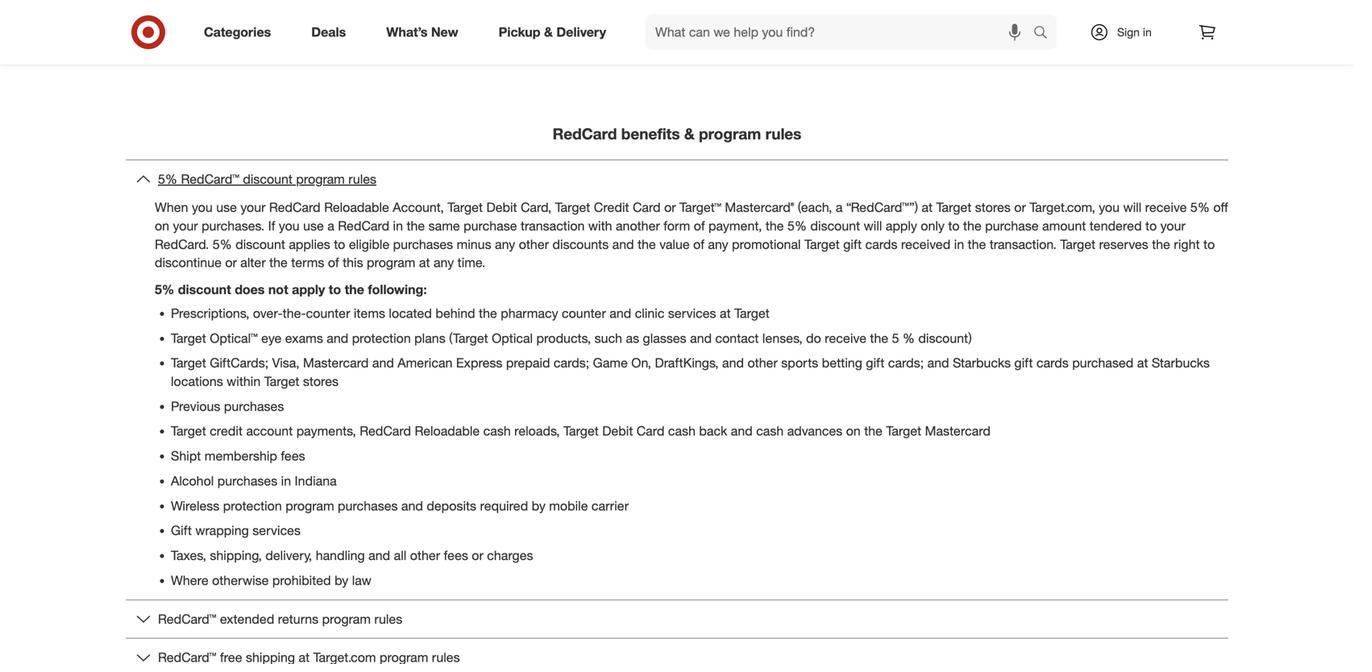 Task type: describe. For each thing, give the bounding box(es) containing it.
2 horizontal spatial you
[[1099, 200, 1120, 215]]

optical
[[492, 330, 533, 346]]

purchases down the membership
[[217, 473, 278, 489]]

in down account,
[[393, 218, 403, 234]]

sports
[[782, 355, 819, 371]]

0 vertical spatial services
[[668, 306, 716, 321]]

the down another
[[638, 236, 656, 252]]

2 vertical spatial of
[[328, 255, 339, 271]]

alcohol
[[171, 473, 214, 489]]

cards inside when you use your redcard reloadable account, target debit card, target credit card or target™ mastercard® (each, a "redcard™") at target stores or target.com, you will receive 5% off on your purchases. if you use a redcard in the same purchase transaction with another form of payment, the 5% discount will apply only to the purchase amount tendered to your redcard. 5% discount applies to eligible purchases minus any other discounts and the value of any promotional target gift cards received in the transaction. target reserves the right to discontinue or alter the terms of this program at any time.
[[866, 236, 898, 252]]

1 vertical spatial use
[[303, 218, 324, 234]]

and left deposits
[[401, 498, 423, 514]]

transaction.
[[990, 236, 1057, 252]]

taxes, shipping, delivery, handling and all other fees or charges
[[171, 548, 533, 564]]

at up only
[[922, 200, 933, 215]]

5% down "discontinue"
[[155, 282, 174, 297]]

shipping,
[[210, 548, 262, 564]]

receive inside when you use your redcard reloadable account, target debit card, target credit card or target™ mastercard® (each, a "redcard™") at target stores or target.com, you will receive 5% off on your purchases. if you use a redcard in the same purchase transaction with another form of payment, the 5% discount will apply only to the purchase amount tendered to your redcard. 5% discount applies to eligible purchases minus any other discounts and the value of any promotional target gift cards received in the transaction. target reserves the right to discontinue or alter the terms of this program at any time.
[[1146, 200, 1187, 215]]

mobile
[[549, 498, 588, 514]]

reloads,
[[515, 423, 560, 439]]

0 horizontal spatial use
[[216, 200, 237, 215]]

payments,
[[296, 423, 356, 439]]

other inside target giftcards; visa, mastercard and american express prepaid cards; game on, draftkings, and other sports betting gift cards; and starbucks gift cards purchased at starbucks locations within target stores
[[748, 355, 778, 371]]

1 cards; from the left
[[554, 355, 590, 371]]

and right exams
[[327, 330, 349, 346]]

1 horizontal spatial &
[[684, 124, 695, 143]]

optical™
[[210, 330, 258, 346]]

alcohol purchases in indiana
[[171, 473, 337, 489]]

shipt membership fees
[[171, 448, 305, 464]]

1 counter from the left
[[306, 306, 350, 321]]

discount up the alter
[[236, 236, 285, 252]]

and down discount)
[[928, 355, 950, 371]]

2 counter from the left
[[562, 306, 606, 321]]

do
[[806, 330, 821, 346]]

behind
[[436, 306, 475, 321]]

deals link
[[298, 15, 366, 50]]

rules for redcard benefits & program rules
[[766, 124, 802, 143]]

rules for redcard™ extended returns program rules
[[374, 611, 403, 627]]

1 horizontal spatial gift
[[866, 355, 885, 371]]

the right the alter
[[269, 255, 288, 271]]

program for discount
[[296, 171, 345, 187]]

or left the alter
[[225, 255, 237, 271]]

credit
[[594, 200, 629, 215]]

purchases up taxes, shipping, delivery, handling and all other fees or charges
[[338, 498, 398, 514]]

and down contact
[[722, 355, 744, 371]]

1 horizontal spatial any
[[495, 236, 515, 252]]

reloadable for cash
[[415, 423, 480, 439]]

sign in
[[1118, 25, 1152, 39]]

rules for 5% redcard™ discount program rules
[[349, 171, 377, 187]]

in inside sign in link
[[1143, 25, 1152, 39]]

right
[[1174, 236, 1200, 252]]

(target
[[449, 330, 488, 346]]

deposits
[[427, 498, 477, 514]]

the up promotional
[[766, 218, 784, 234]]

the down "this"
[[345, 282, 364, 297]]

handling
[[316, 548, 365, 564]]

the down account,
[[407, 218, 425, 234]]

"redcard™")
[[847, 200, 918, 215]]

5% down (each,
[[788, 218, 807, 234]]

card inside when you use your redcard reloadable account, target debit card, target credit card or target™ mastercard® (each, a "redcard™") at target stores or target.com, you will receive 5% off on your purchases. if you use a redcard in the same purchase transaction with another form of payment, the 5% discount will apply only to the purchase amount tendered to your redcard. 5% discount applies to eligible purchases minus any other discounts and the value of any promotional target gift cards received in the transaction. target reserves the right to discontinue or alter the terms of this program at any time.
[[633, 200, 661, 215]]

card,
[[521, 200, 552, 215]]

and left all
[[369, 548, 390, 564]]

or up 'form'
[[664, 200, 676, 215]]

located
[[389, 306, 432, 321]]

target™
[[680, 200, 722, 215]]

this
[[343, 255, 363, 271]]

0 vertical spatial by
[[532, 498, 546, 514]]

when you use your redcard reloadable account, target debit card, target credit card or target™ mastercard® (each, a "redcard™") at target stores or target.com, you will receive 5% off on your purchases. if you use a redcard in the same purchase transaction with another form of payment, the 5% discount will apply only to the purchase amount tendered to your redcard. 5% discount applies to eligible purchases minus any other discounts and the value of any promotional target gift cards received in the transaction. target reserves the right to discontinue or alter the terms of this program at any time.
[[155, 200, 1229, 271]]

all
[[394, 548, 407, 564]]

prepaid
[[506, 355, 550, 371]]

1 starbucks from the left
[[953, 355, 1011, 371]]

value
[[660, 236, 690, 252]]

the left 5
[[870, 330, 889, 346]]

betting
[[822, 355, 863, 371]]

exams
[[285, 330, 323, 346]]

2 purchase from the left
[[985, 218, 1039, 234]]

apply inside when you use your redcard reloadable account, target debit card, target credit card or target™ mastercard® (each, a "redcard™") at target stores or target.com, you will receive 5% off on your purchases. if you use a redcard in the same purchase transaction with another form of payment, the 5% discount will apply only to the purchase amount tendered to your redcard. 5% discount applies to eligible purchases minus any other discounts and the value of any promotional target gift cards received in the transaction. target reserves the right to discontinue or alter the terms of this program at any time.
[[886, 218, 918, 234]]

purchases.
[[202, 218, 265, 234]]

what's new link
[[373, 15, 479, 50]]

in right received
[[954, 236, 965, 252]]

2 horizontal spatial any
[[708, 236, 729, 252]]

pickup
[[499, 24, 541, 40]]

2 cash from the left
[[668, 423, 696, 439]]

sign in link
[[1076, 15, 1177, 50]]

products,
[[537, 330, 591, 346]]

and up such on the left of page
[[610, 306, 632, 321]]

on,
[[632, 355, 651, 371]]

with
[[589, 218, 612, 234]]

1 horizontal spatial mastercard
[[925, 423, 991, 439]]

1 vertical spatial card
[[637, 423, 665, 439]]

draftkings,
[[655, 355, 719, 371]]

5% redcard™ discount program rules
[[158, 171, 377, 187]]

where otherwise prohibited by law
[[171, 573, 372, 588]]

the right advances
[[865, 423, 883, 439]]

applies
[[289, 236, 330, 252]]

express
[[456, 355, 503, 371]]

alter
[[241, 255, 266, 271]]

over-
[[253, 306, 283, 321]]

1 vertical spatial by
[[335, 573, 349, 588]]

2 cards; from the left
[[888, 355, 924, 371]]

locations
[[171, 374, 223, 389]]

at up following:
[[419, 255, 430, 271]]

amount
[[1043, 218, 1086, 234]]

at up contact
[[720, 306, 731, 321]]

deals
[[311, 24, 346, 40]]

debit inside when you use your redcard reloadable account, target debit card, target credit card or target™ mastercard® (each, a "redcard™") at target stores or target.com, you will receive 5% off on your purchases. if you use a redcard in the same purchase transaction with another form of payment, the 5% discount will apply only to the purchase amount tendered to your redcard. 5% discount applies to eligible purchases minus any other discounts and the value of any promotional target gift cards received in the transaction. target reserves the right to discontinue or alter the terms of this program at any time.
[[487, 200, 517, 215]]

following:
[[368, 282, 427, 297]]

visa,
[[272, 355, 300, 371]]

required
[[480, 498, 528, 514]]

2 horizontal spatial gift
[[1015, 355, 1033, 371]]

what's
[[386, 24, 428, 40]]

2 vertical spatial other
[[410, 548, 440, 564]]

if
[[268, 218, 275, 234]]

redcard up if
[[269, 200, 321, 215]]

and right back
[[731, 423, 753, 439]]

target optical™ eye exams and protection plans (target optical products, such as glasses and contact lenses, do receive the 5 % discount)
[[171, 330, 972, 346]]

what's new
[[386, 24, 459, 40]]

the-
[[283, 306, 306, 321]]

categories
[[204, 24, 271, 40]]

otherwise
[[212, 573, 269, 588]]

1 vertical spatial a
[[328, 218, 335, 234]]

5% inside dropdown button
[[158, 171, 177, 187]]

discounts
[[553, 236, 609, 252]]

redcard benefits & program rules
[[553, 124, 802, 143]]

0 horizontal spatial protection
[[223, 498, 282, 514]]

previous purchases
[[171, 399, 284, 414]]

benefits
[[621, 124, 680, 143]]

taxes,
[[171, 548, 206, 564]]

stores inside when you use your redcard reloadable account, target debit card, target credit card or target™ mastercard® (each, a "redcard™") at target stores or target.com, you will receive 5% off on your purchases. if you use a redcard in the same purchase transaction with another form of payment, the 5% discount will apply only to the purchase amount tendered to your redcard. 5% discount applies to eligible purchases minus any other discounts and the value of any promotional target gift cards received in the transaction. target reserves the right to discontinue or alter the terms of this program at any time.
[[975, 200, 1011, 215]]

the up '(target'
[[479, 306, 497, 321]]

law
[[352, 573, 372, 588]]

1 vertical spatial debit
[[602, 423, 633, 439]]

0 horizontal spatial services
[[253, 523, 301, 539]]

5
[[892, 330, 899, 346]]

glasses
[[643, 330, 687, 346]]

0 horizontal spatial fees
[[281, 448, 305, 464]]

5% left off
[[1191, 200, 1210, 215]]

account
[[246, 423, 293, 439]]

the right only
[[964, 218, 982, 234]]

as
[[626, 330, 639, 346]]

advances
[[788, 423, 843, 439]]

target credit account payments, redcard reloadable cash reloads, target debit card cash back and cash advances on the target mastercard
[[171, 423, 991, 439]]

3 cash from the left
[[756, 423, 784, 439]]

and up draftkings,
[[690, 330, 712, 346]]

discount up prescriptions,
[[178, 282, 231, 297]]

0 horizontal spatial you
[[192, 200, 213, 215]]

lenses,
[[763, 330, 803, 346]]

1 horizontal spatial you
[[279, 218, 300, 234]]

1 horizontal spatial fees
[[444, 548, 468, 564]]

on inside when you use your redcard reloadable account, target debit card, target credit card or target™ mastercard® (each, a "redcard™") at target stores or target.com, you will receive 5% off on your purchases. if you use a redcard in the same purchase transaction with another form of payment, the 5% discount will apply only to the purchase amount tendered to your redcard. 5% discount applies to eligible purchases minus any other discounts and the value of any promotional target gift cards received in the transaction. target reserves the right to discontinue or alter the terms of this program at any time.
[[155, 218, 169, 234]]

program inside when you use your redcard reloadable account, target debit card, target credit card or target™ mastercard® (each, a "redcard™") at target stores or target.com, you will receive 5% off on your purchases. if you use a redcard in the same purchase transaction with another form of payment, the 5% discount will apply only to the purchase amount tendered to your redcard. 5% discount applies to eligible purchases minus any other discounts and the value of any promotional target gift cards received in the transaction. target reserves the right to discontinue or alter the terms of this program at any time.
[[367, 255, 416, 271]]

1 horizontal spatial on
[[846, 423, 861, 439]]

same
[[429, 218, 460, 234]]

reserves
[[1099, 236, 1149, 252]]

1 purchase from the left
[[464, 218, 517, 234]]

program down the indiana
[[286, 498, 334, 514]]

%
[[903, 330, 915, 346]]

prohibited
[[272, 573, 331, 588]]



Task type: vqa. For each thing, say whether or not it's contained in the screenshot.
topmost Mastercard
yes



Task type: locate. For each thing, give the bounding box(es) containing it.
or left charges
[[472, 548, 484, 564]]

such
[[595, 330, 623, 346]]

by left mobile
[[532, 498, 546, 514]]

program for returns
[[322, 611, 371, 627]]

of right value at the top
[[693, 236, 705, 252]]

receive up right
[[1146, 200, 1187, 215]]

starbucks down discount)
[[953, 355, 1011, 371]]

rules up mastercard®
[[766, 124, 802, 143]]

cards down "redcard™")
[[866, 236, 898, 252]]

0 vertical spatial fees
[[281, 448, 305, 464]]

What can we help you find? suggestions appear below search field
[[646, 15, 1038, 50]]

gift down "redcard™")
[[844, 236, 862, 252]]

you right if
[[279, 218, 300, 234]]

0 horizontal spatial other
[[410, 548, 440, 564]]

cash
[[483, 423, 511, 439], [668, 423, 696, 439], [756, 423, 784, 439]]

services up delivery, on the left bottom of the page
[[253, 523, 301, 539]]

services up glasses
[[668, 306, 716, 321]]

your
[[241, 200, 266, 215], [173, 218, 198, 234], [1161, 218, 1186, 234]]

other inside when you use your redcard reloadable account, target debit card, target credit card or target™ mastercard® (each, a "redcard™") at target stores or target.com, you will receive 5% off on your purchases. if you use a redcard in the same purchase transaction with another form of payment, the 5% discount will apply only to the purchase amount tendered to your redcard. 5% discount applies to eligible purchases minus any other discounts and the value of any promotional target gift cards received in the transaction. target reserves the right to discontinue or alter the terms of this program at any time.
[[519, 236, 549, 252]]

0 horizontal spatial gift
[[844, 236, 862, 252]]

receive
[[1146, 200, 1187, 215], [825, 330, 867, 346]]

0 vertical spatial of
[[694, 218, 705, 234]]

a up 'applies'
[[328, 218, 335, 234]]

the left transaction.
[[968, 236, 986, 252]]

0 horizontal spatial mastercard
[[303, 355, 369, 371]]

stores up transaction.
[[975, 200, 1011, 215]]

eye
[[261, 330, 282, 346]]

0 horizontal spatial cash
[[483, 423, 511, 439]]

any
[[495, 236, 515, 252], [708, 236, 729, 252], [434, 255, 454, 271]]

received
[[901, 236, 951, 252]]

does
[[235, 282, 265, 297]]

services
[[668, 306, 716, 321], [253, 523, 301, 539]]

reloadable down american
[[415, 423, 480, 439]]

1 vertical spatial reloadable
[[415, 423, 480, 439]]

0 vertical spatial rules
[[766, 124, 802, 143]]

0 vertical spatial on
[[155, 218, 169, 234]]

plans
[[415, 330, 446, 346]]

redcard™ extended returns program rules button
[[126, 601, 1229, 638]]

tendered
[[1090, 218, 1142, 234]]

1 horizontal spatial by
[[532, 498, 546, 514]]

1 horizontal spatial counter
[[562, 306, 606, 321]]

pharmacy
[[501, 306, 558, 321]]

0 vertical spatial other
[[519, 236, 549, 252]]

stores
[[975, 200, 1011, 215], [303, 374, 339, 389]]

5% down the purchases.
[[213, 236, 232, 252]]

1 vertical spatial protection
[[223, 498, 282, 514]]

back
[[699, 423, 728, 439]]

by left law
[[335, 573, 349, 588]]

or up transaction.
[[1015, 200, 1026, 215]]

1 vertical spatial of
[[693, 236, 705, 252]]

apply
[[886, 218, 918, 234], [292, 282, 325, 297]]

rules inside dropdown button
[[374, 611, 403, 627]]

redcard™ inside dropdown button
[[181, 171, 239, 187]]

you up tendered
[[1099, 200, 1120, 215]]

0 horizontal spatial will
[[864, 218, 882, 234]]

2 horizontal spatial your
[[1161, 218, 1186, 234]]

any left the time.
[[434, 255, 454, 271]]

purchase
[[464, 218, 517, 234], [985, 218, 1039, 234]]

will
[[1124, 200, 1142, 215], [864, 218, 882, 234]]

delivery,
[[266, 548, 312, 564]]

gift left purchased
[[1015, 355, 1033, 371]]

0 horizontal spatial cards;
[[554, 355, 590, 371]]

mastercard®
[[725, 200, 794, 215]]

pickup & delivery
[[499, 24, 606, 40]]

protection down items
[[352, 330, 411, 346]]

cash left reloads,
[[483, 423, 511, 439]]

cards; down target optical™ eye exams and protection plans (target optical products, such as glasses and contact lenses, do receive the 5 % discount)
[[554, 355, 590, 371]]

redcard
[[553, 124, 617, 143], [269, 200, 321, 215], [338, 218, 390, 234], [360, 423, 411, 439]]

form
[[664, 218, 690, 234]]

redcard.
[[155, 236, 209, 252]]

your up right
[[1161, 218, 1186, 234]]

receive up betting
[[825, 330, 867, 346]]

and down another
[[613, 236, 634, 252]]

redcard™ down where
[[158, 611, 216, 627]]

not
[[268, 282, 288, 297]]

cards left purchased
[[1037, 355, 1069, 371]]

charges
[[487, 548, 533, 564]]

1 vertical spatial on
[[846, 423, 861, 439]]

purchase up transaction.
[[985, 218, 1039, 234]]

sign
[[1118, 25, 1140, 39]]

other down 'lenses,'
[[748, 355, 778, 371]]

your up redcard.
[[173, 218, 198, 234]]

reloadable inside when you use your redcard reloadable account, target debit card, target credit card or target™ mastercard® (each, a "redcard™") at target stores or target.com, you will receive 5% off on your purchases. if you use a redcard in the same purchase transaction with another form of payment, the 5% discount will apply only to the purchase amount tendered to your redcard. 5% discount applies to eligible purchases minus any other discounts and the value of any promotional target gift cards received in the transaction. target reserves the right to discontinue or alter the terms of this program at any time.
[[324, 200, 389, 215]]

1 vertical spatial services
[[253, 523, 301, 539]]

1 vertical spatial &
[[684, 124, 695, 143]]

on down when on the left
[[155, 218, 169, 234]]

clinic
[[635, 306, 665, 321]]

1 horizontal spatial starbucks
[[1152, 355, 1210, 371]]

1 horizontal spatial a
[[836, 200, 843, 215]]

purchased
[[1073, 355, 1134, 371]]

program up following:
[[367, 255, 416, 271]]

1 vertical spatial will
[[864, 218, 882, 234]]

0 vertical spatial receive
[[1146, 200, 1187, 215]]

1 horizontal spatial use
[[303, 218, 324, 234]]

apply down terms
[[292, 282, 325, 297]]

rules inside dropdown button
[[349, 171, 377, 187]]

indiana
[[295, 473, 337, 489]]

1 horizontal spatial will
[[1124, 200, 1142, 215]]

0 vertical spatial protection
[[352, 330, 411, 346]]

0 horizontal spatial purchase
[[464, 218, 517, 234]]

redcard left benefits
[[553, 124, 617, 143]]

rules down all
[[374, 611, 403, 627]]

and
[[613, 236, 634, 252], [610, 306, 632, 321], [327, 330, 349, 346], [690, 330, 712, 346], [372, 355, 394, 371], [722, 355, 744, 371], [928, 355, 950, 371], [731, 423, 753, 439], [401, 498, 423, 514], [369, 548, 390, 564]]

minus
[[457, 236, 491, 252]]

0 vertical spatial a
[[836, 200, 843, 215]]

use
[[216, 200, 237, 215], [303, 218, 324, 234]]

0 horizontal spatial starbucks
[[953, 355, 1011, 371]]

purchases down within
[[224, 399, 284, 414]]

cards inside target giftcards; visa, mastercard and american express prepaid cards; game on, draftkings, and other sports betting gift cards; and starbucks gift cards purchased at starbucks locations within target stores
[[1037, 355, 1069, 371]]

reloadable up eligible
[[324, 200, 389, 215]]

1 horizontal spatial your
[[241, 200, 266, 215]]

1 vertical spatial mastercard
[[925, 423, 991, 439]]

wireless
[[171, 498, 220, 514]]

1 horizontal spatial cash
[[668, 423, 696, 439]]

a right (each,
[[836, 200, 843, 215]]

another
[[616, 218, 660, 234]]

redcard right payments,
[[360, 423, 411, 439]]

of
[[694, 218, 705, 234], [693, 236, 705, 252], [328, 255, 339, 271]]

time.
[[458, 255, 486, 271]]

at
[[922, 200, 933, 215], [419, 255, 430, 271], [720, 306, 731, 321], [1138, 355, 1149, 371]]

search
[[1026, 26, 1065, 42]]

0 vertical spatial apply
[[886, 218, 918, 234]]

0 vertical spatial debit
[[487, 200, 517, 215]]

0 horizontal spatial by
[[335, 573, 349, 588]]

card up another
[[633, 200, 661, 215]]

0 horizontal spatial your
[[173, 218, 198, 234]]

discontinue
[[155, 255, 222, 271]]

purchase up minus
[[464, 218, 517, 234]]

other right all
[[410, 548, 440, 564]]

categories link
[[190, 15, 291, 50]]

0 horizontal spatial &
[[544, 24, 553, 40]]

use up 'applies'
[[303, 218, 324, 234]]

1 horizontal spatial purchase
[[985, 218, 1039, 234]]

mastercard inside target giftcards; visa, mastercard and american express prepaid cards; game on, draftkings, and other sports betting gift cards; and starbucks gift cards purchased at starbucks locations within target stores
[[303, 355, 369, 371]]

and inside when you use your redcard reloadable account, target debit card, target credit card or target™ mastercard® (each, a "redcard™") at target stores or target.com, you will receive 5% off on your purchases. if you use a redcard in the same purchase transaction with another form of payment, the 5% discount will apply only to the purchase amount tendered to your redcard. 5% discount applies to eligible purchases minus any other discounts and the value of any promotional target gift cards received in the transaction. target reserves the right to discontinue or alter the terms of this program at any time.
[[613, 236, 634, 252]]

0 horizontal spatial counter
[[306, 306, 350, 321]]

1 vertical spatial fees
[[444, 548, 468, 564]]

previous
[[171, 399, 220, 414]]

purchases down same
[[393, 236, 453, 252]]

&
[[544, 24, 553, 40], [684, 124, 695, 143]]

1 vertical spatial other
[[748, 355, 778, 371]]

1 vertical spatial rules
[[349, 171, 377, 187]]

stores inside target giftcards; visa, mastercard and american express prepaid cards; game on, draftkings, and other sports betting gift cards; and starbucks gift cards purchased at starbucks locations within target stores
[[303, 374, 339, 389]]

at inside target giftcards; visa, mastercard and american express prepaid cards; game on, draftkings, and other sports betting gift cards; and starbucks gift cards purchased at starbucks locations within target stores
[[1138, 355, 1149, 371]]

fees down deposits
[[444, 548, 468, 564]]

on right advances
[[846, 423, 861, 439]]

1 vertical spatial receive
[[825, 330, 867, 346]]

0 horizontal spatial debit
[[487, 200, 517, 215]]

prescriptions,
[[171, 306, 250, 321]]

protection down alcohol purchases in indiana
[[223, 498, 282, 514]]

will up tendered
[[1124, 200, 1142, 215]]

redcard™ inside dropdown button
[[158, 611, 216, 627]]

counter up exams
[[306, 306, 350, 321]]

search button
[[1026, 15, 1065, 53]]

1 horizontal spatial cards
[[1037, 355, 1069, 371]]

your up the purchases.
[[241, 200, 266, 215]]

discount up if
[[243, 171, 293, 187]]

credit
[[210, 423, 243, 439]]

a
[[836, 200, 843, 215], [328, 218, 335, 234]]

debit left card,
[[487, 200, 517, 215]]

eligible
[[349, 236, 390, 252]]

the left right
[[1152, 236, 1171, 252]]

0 vertical spatial &
[[544, 24, 553, 40]]

1 horizontal spatial protection
[[352, 330, 411, 346]]

5% discount does not apply to the following:
[[155, 282, 427, 297]]

returns
[[278, 611, 319, 627]]

stores down exams
[[303, 374, 339, 389]]

prescriptions, over-the-counter items located behind the pharmacy counter and clinic services at target
[[171, 306, 770, 321]]

discount inside dropdown button
[[243, 171, 293, 187]]

gift inside when you use your redcard reloadable account, target debit card, target credit card or target™ mastercard® (each, a "redcard™") at target stores or target.com, you will receive 5% off on your purchases. if you use a redcard in the same purchase transaction with another form of payment, the 5% discount will apply only to the purchase amount tendered to your redcard. 5% discount applies to eligible purchases minus any other discounts and the value of any promotional target gift cards received in the transaction. target reserves the right to discontinue or alter the terms of this program at any time.
[[844, 236, 862, 252]]

in left the indiana
[[281, 473, 291, 489]]

0 vertical spatial mastercard
[[303, 355, 369, 371]]

1 horizontal spatial stores
[[975, 200, 1011, 215]]

redcard™ up when on the left
[[181, 171, 239, 187]]

1 horizontal spatial other
[[519, 236, 549, 252]]

1 horizontal spatial apply
[[886, 218, 918, 234]]

items
[[354, 306, 385, 321]]

2 vertical spatial rules
[[374, 611, 403, 627]]

0 vertical spatial stores
[[975, 200, 1011, 215]]

redcard™
[[181, 171, 239, 187], [158, 611, 216, 627]]

where
[[171, 573, 209, 588]]

fees up the indiana
[[281, 448, 305, 464]]

1 cash from the left
[[483, 423, 511, 439]]

any down payment,
[[708, 236, 729, 252]]

purchases inside when you use your redcard reloadable account, target debit card, target credit card or target™ mastercard® (each, a "redcard™") at target stores or target.com, you will receive 5% off on your purchases. if you use a redcard in the same purchase transaction with another form of payment, the 5% discount will apply only to the purchase amount tendered to your redcard. 5% discount applies to eligible purchases minus any other discounts and the value of any promotional target gift cards received in the transaction. target reserves the right to discontinue or alter the terms of this program at any time.
[[393, 236, 453, 252]]

0 vertical spatial redcard™
[[181, 171, 239, 187]]

within
[[227, 374, 261, 389]]

1 horizontal spatial debit
[[602, 423, 633, 439]]

target
[[448, 200, 483, 215], [555, 200, 590, 215], [937, 200, 972, 215], [805, 236, 840, 252], [1061, 236, 1096, 252], [735, 306, 770, 321], [171, 330, 206, 346], [171, 355, 206, 371], [264, 374, 299, 389], [171, 423, 206, 439], [564, 423, 599, 439], [886, 423, 922, 439]]

contact
[[716, 330, 759, 346]]

in right sign
[[1143, 25, 1152, 39]]

1 horizontal spatial reloadable
[[415, 423, 480, 439]]

will down "redcard™")
[[864, 218, 882, 234]]

extended
[[220, 611, 274, 627]]

gift
[[844, 236, 862, 252], [866, 355, 885, 371], [1015, 355, 1033, 371]]

or
[[664, 200, 676, 215], [1015, 200, 1026, 215], [225, 255, 237, 271], [472, 548, 484, 564]]

(each,
[[798, 200, 832, 215]]

1 vertical spatial cards
[[1037, 355, 1069, 371]]

redcard up eligible
[[338, 218, 390, 234]]

starbucks right purchased
[[1152, 355, 1210, 371]]

cards; down %
[[888, 355, 924, 371]]

target.com,
[[1030, 200, 1096, 215]]

giftcards;
[[210, 355, 269, 371]]

0 vertical spatial will
[[1124, 200, 1142, 215]]

card left back
[[637, 423, 665, 439]]

discount down (each,
[[811, 218, 860, 234]]

0 vertical spatial use
[[216, 200, 237, 215]]

1 horizontal spatial cards;
[[888, 355, 924, 371]]

carrier
[[592, 498, 629, 514]]

0 vertical spatial cards
[[866, 236, 898, 252]]

program inside dropdown button
[[322, 611, 371, 627]]

and left american
[[372, 355, 394, 371]]

& right pickup
[[544, 24, 553, 40]]

2 horizontal spatial cash
[[756, 423, 784, 439]]

0 horizontal spatial reloadable
[[324, 200, 389, 215]]

1 vertical spatial apply
[[292, 282, 325, 297]]

0 vertical spatial card
[[633, 200, 661, 215]]

0 horizontal spatial a
[[328, 218, 335, 234]]

rules up eligible
[[349, 171, 377, 187]]

program down law
[[322, 611, 371, 627]]

0 horizontal spatial on
[[155, 218, 169, 234]]

discount)
[[919, 330, 972, 346]]

other down transaction
[[519, 236, 549, 252]]

gift wrapping services
[[171, 523, 301, 539]]

2 horizontal spatial other
[[748, 355, 778, 371]]

shipt
[[171, 448, 201, 464]]

1 horizontal spatial receive
[[1146, 200, 1187, 215]]

2 starbucks from the left
[[1152, 355, 1210, 371]]

cash left back
[[668, 423, 696, 439]]

0 horizontal spatial stores
[[303, 374, 339, 389]]

program for &
[[699, 124, 761, 143]]

program inside dropdown button
[[296, 171, 345, 187]]

delivery
[[557, 24, 606, 40]]

0 horizontal spatial cards
[[866, 236, 898, 252]]

0 horizontal spatial receive
[[825, 330, 867, 346]]

promotional
[[732, 236, 801, 252]]

counter up target optical™ eye exams and protection plans (target optical products, such as glasses and contact lenses, do receive the 5 % discount)
[[562, 306, 606, 321]]

0 vertical spatial reloadable
[[324, 200, 389, 215]]

1 vertical spatial redcard™
[[158, 611, 216, 627]]

1 horizontal spatial services
[[668, 306, 716, 321]]

reloadable for account,
[[324, 200, 389, 215]]

apply down "redcard™")
[[886, 218, 918, 234]]

discount
[[243, 171, 293, 187], [811, 218, 860, 234], [236, 236, 285, 252], [178, 282, 231, 297]]

0 horizontal spatial any
[[434, 255, 454, 271]]

game
[[593, 355, 628, 371]]

program
[[699, 124, 761, 143], [296, 171, 345, 187], [367, 255, 416, 271], [286, 498, 334, 514], [322, 611, 371, 627]]

debit down the game
[[602, 423, 633, 439]]

1 vertical spatial stores
[[303, 374, 339, 389]]

pickup & delivery link
[[485, 15, 627, 50]]

0 horizontal spatial apply
[[292, 282, 325, 297]]



